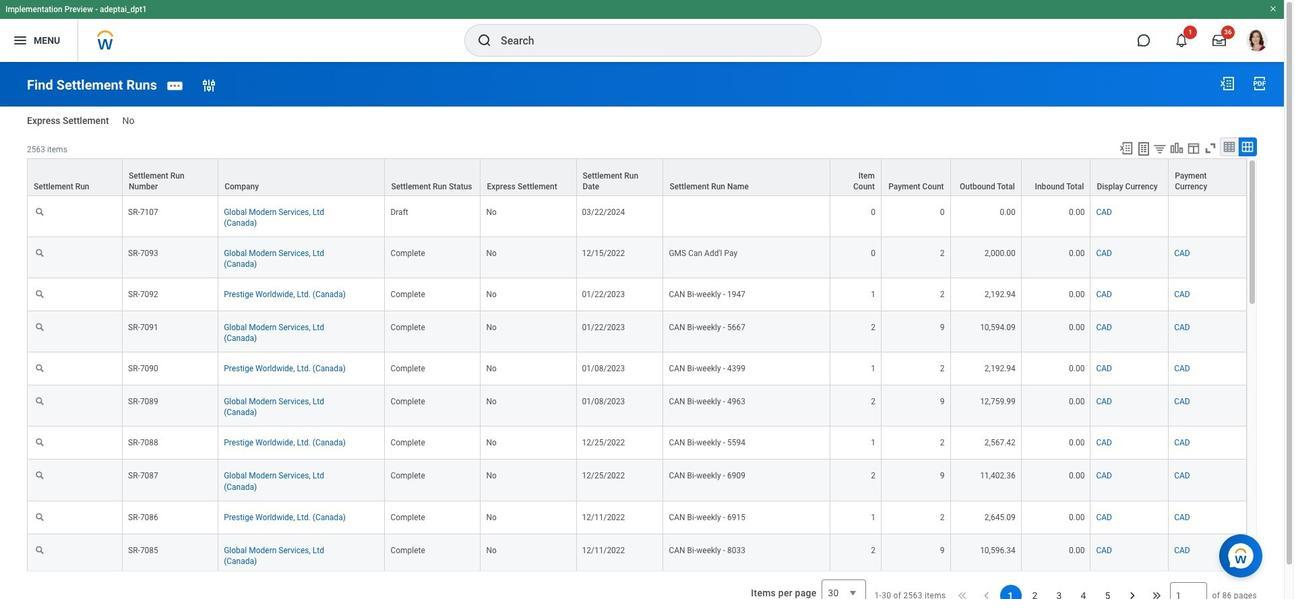 Task type: locate. For each thing, give the bounding box(es) containing it.
main content
[[0, 62, 1284, 599]]

toolbar
[[1113, 137, 1257, 158]]

2 cell from the left
[[1169, 196, 1247, 237]]

banner
[[0, 0, 1284, 62]]

8 row from the top
[[27, 427, 1247, 460]]

3 row from the top
[[27, 237, 1247, 278]]

1 cell from the left
[[664, 196, 830, 237]]

4 row from the top
[[27, 278, 1247, 311]]

1 row from the top
[[27, 158, 1247, 197]]

1 horizontal spatial cell
[[1169, 196, 1247, 237]]

chevron left small image
[[980, 589, 993, 599]]

status
[[874, 590, 946, 599]]

list
[[1000, 585, 1119, 599]]

cell
[[664, 196, 830, 237], [1169, 196, 1247, 237]]

chevron 2x right small image
[[1150, 589, 1163, 599]]

table image
[[1223, 140, 1236, 153]]

inbox large image
[[1213, 34, 1226, 47]]

6 row from the top
[[27, 353, 1247, 386]]

0 horizontal spatial cell
[[664, 196, 830, 237]]

chevron 2x left small image
[[955, 589, 969, 599]]

column header
[[830, 158, 882, 197]]

10 row from the top
[[27, 501, 1247, 534]]

row
[[27, 158, 1247, 197], [27, 196, 1247, 237], [27, 237, 1247, 278], [27, 278, 1247, 311], [27, 311, 1247, 353], [27, 353, 1247, 386], [27, 386, 1247, 427], [27, 427, 1247, 460], [27, 460, 1247, 501], [27, 501, 1247, 534], [27, 534, 1247, 575]]

export to excel image
[[1119, 141, 1134, 156]]

profile logan mcneil image
[[1246, 30, 1268, 54]]

export to worksheets image
[[1136, 141, 1152, 157]]



Task type: vqa. For each thing, say whether or not it's contained in the screenshot.
GO TO PAGE NUMBER text field
yes



Task type: describe. For each thing, give the bounding box(es) containing it.
status inside pagination element
[[874, 590, 946, 599]]

select to filter grid data image
[[1153, 141, 1167, 156]]

expand table image
[[1241, 140, 1254, 153]]

export to excel image
[[1219, 75, 1235, 92]]

Go to page number text field
[[1170, 582, 1207, 599]]

chevron right small image
[[1125, 589, 1139, 599]]

7 row from the top
[[27, 386, 1247, 427]]

click to view/edit grid preferences image
[[1186, 141, 1201, 156]]

items per page element
[[749, 571, 866, 599]]

9 row from the top
[[27, 460, 1247, 501]]

change selection image
[[201, 77, 217, 94]]

notifications large image
[[1175, 34, 1188, 47]]

find settlement runs element
[[27, 77, 157, 93]]

fullscreen image
[[1203, 141, 1218, 156]]

2 row from the top
[[27, 196, 1247, 237]]

Search Workday  search field
[[501, 26, 793, 55]]

view printable version (pdf) image
[[1252, 75, 1268, 92]]

list inside pagination element
[[1000, 585, 1119, 599]]

justify image
[[12, 32, 28, 49]]

11 row from the top
[[27, 534, 1247, 575]]

find settlement runs - expand/collapse chart image
[[1169, 141, 1184, 156]]

search image
[[477, 32, 493, 49]]

5 row from the top
[[27, 311, 1247, 353]]

close environment banner image
[[1269, 5, 1277, 13]]

pagination element
[[874, 571, 1257, 599]]



